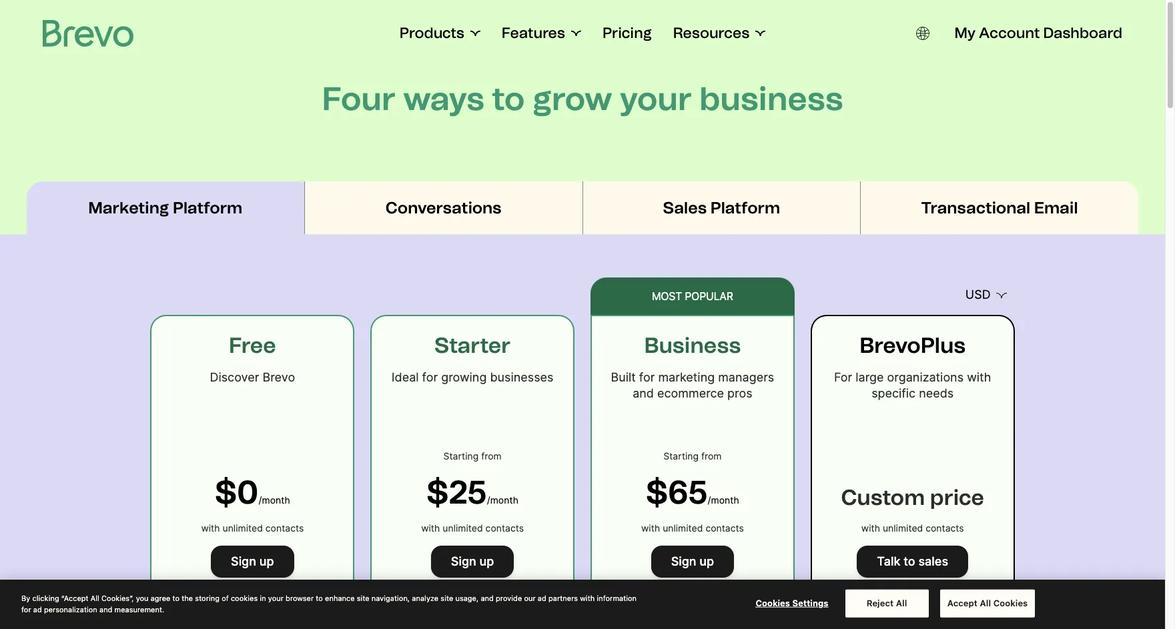 Task type: vqa. For each thing, say whether or not it's contained in the screenshot.
Four
yes



Task type: describe. For each thing, give the bounding box(es) containing it.
2 contacts from the left
[[486, 523, 524, 534]]

with down custom
[[862, 523, 881, 534]]

partners
[[549, 594, 578, 603]]

features
[[502, 24, 565, 42]]

1 sign up button from the left
[[211, 546, 294, 578]]

all for accept all cookies
[[980, 598, 992, 609]]

up for $25
[[480, 555, 494, 569]]

ideal
[[392, 371, 419, 385]]

with down $25
[[421, 523, 440, 534]]

sales
[[919, 555, 949, 569]]

four
[[322, 79, 396, 118]]

marketing
[[88, 198, 169, 218]]

to inside button
[[904, 555, 916, 569]]

sales
[[663, 198, 707, 218]]

grow
[[533, 79, 613, 118]]

1 contacts from the left
[[266, 523, 304, 534]]

pricing
[[603, 24, 652, 42]]

personalization
[[44, 605, 97, 614]]

provide
[[496, 594, 522, 603]]

in for brevoplus
[[895, 612, 906, 626]]

up for $65
[[700, 555, 714, 569]]

usd
[[966, 288, 991, 302]]

starting from for $65
[[664, 451, 722, 462]]

organizations
[[888, 371, 964, 385]]

with down $0 on the bottom of page
[[201, 523, 220, 534]]

ideal for growing businesses
[[392, 371, 554, 385]]

sales platform
[[663, 198, 781, 218]]

1 cookies from the left
[[756, 598, 791, 609]]

storing
[[195, 594, 220, 603]]

from for $25
[[481, 451, 502, 462]]

resources
[[673, 24, 750, 42]]

talk
[[878, 555, 901, 569]]

analyze
[[412, 594, 439, 603]]

large
[[856, 371, 884, 385]]

enhance
[[325, 594, 355, 603]]

sign up button for $65
[[651, 546, 735, 578]]

$65 /month
[[646, 473, 740, 512]]

account
[[980, 24, 1040, 42]]

everything in free:
[[168, 612, 278, 626]]

all inside by clicking "accept all cookies", you agree to the storing of cookies in your browser to enhance site navigation, analyze site usage, and provide our ad partners with information for ad personalization and measurement.
[[91, 594, 99, 603]]

"accept
[[61, 594, 89, 603]]

$0 /month
[[215, 473, 290, 512]]

businesses
[[490, 371, 554, 385]]

1 sign from the left
[[231, 555, 256, 569]]

clicking
[[32, 594, 59, 603]]

0 horizontal spatial ad
[[33, 605, 42, 614]]

navigation,
[[372, 594, 410, 603]]

conversations link
[[305, 182, 583, 235]]

email
[[1035, 198, 1079, 218]]

transactional email link
[[861, 182, 1139, 235]]

sign for $25
[[451, 555, 477, 569]]

1 site from the left
[[357, 594, 370, 603]]

four ways to grow your business
[[322, 79, 844, 118]]

cookies",
[[102, 594, 134, 603]]

4 unlimited from the left
[[883, 523, 924, 534]]

specific
[[872, 387, 916, 401]]

for for $65
[[640, 371, 655, 385]]

the
[[182, 594, 193, 603]]

1 up from the left
[[260, 555, 274, 569]]

$65
[[646, 473, 708, 512]]

sign up button for $25
[[431, 546, 514, 578]]

with inside for large organizations with specific needs
[[968, 371, 992, 385]]

4 contacts from the left
[[926, 523, 965, 534]]

button image
[[916, 27, 930, 40]]

with down '$65'
[[642, 523, 660, 534]]

resources link
[[673, 24, 766, 43]]

information
[[597, 594, 637, 603]]

ways
[[403, 79, 485, 118]]

2 unlimited from the left
[[443, 523, 483, 534]]

my account dashboard
[[955, 24, 1123, 42]]

1 sign up from the left
[[231, 555, 274, 569]]

starting for $65
[[664, 451, 699, 462]]

custom
[[841, 485, 926, 511]]

growing
[[441, 371, 487, 385]]

agree
[[151, 594, 171, 603]]

discover brevo
[[210, 371, 295, 385]]

business
[[645, 333, 741, 359]]

talk to sales
[[878, 555, 949, 569]]

features link
[[502, 24, 581, 43]]

all for reject all
[[897, 598, 908, 609]]

brevoplus
[[860, 333, 966, 359]]

business
[[700, 79, 844, 118]]

custom price
[[841, 485, 985, 511]]

built for marketing managers and ecommerce pros
[[611, 371, 775, 401]]

brevo
[[263, 371, 295, 385]]

free
[[229, 333, 276, 359]]

pricing link
[[603, 24, 652, 43]]

settings
[[793, 598, 829, 609]]

free:
[[248, 612, 278, 626]]

sign for $65
[[671, 555, 697, 569]]

measurement.
[[115, 605, 164, 614]]

brevo image
[[43, 20, 134, 47]]

everything in business, plus:
[[828, 612, 997, 626]]

pros
[[728, 387, 753, 401]]

/month for $25
[[487, 495, 519, 506]]

cookies settings button
[[751, 591, 834, 617]]

/month for $65
[[708, 495, 740, 506]]

cookies settings
[[756, 598, 829, 609]]

$0
[[215, 473, 259, 512]]

and inside built for marketing managers and ecommerce pros
[[633, 387, 654, 401]]

reject all button
[[846, 590, 929, 618]]

needs
[[919, 387, 954, 401]]



Task type: locate. For each thing, give the bounding box(es) containing it.
for right "ideal"
[[422, 371, 438, 385]]

accept all cookies
[[948, 598, 1028, 609]]

/month inside $25 /month
[[487, 495, 519, 506]]

contacts down $25 /month
[[486, 523, 524, 534]]

dashboard
[[1044, 24, 1123, 42]]

most popular
[[652, 290, 734, 302]]

in for free
[[235, 612, 246, 626]]

1 vertical spatial and
[[481, 594, 494, 603]]

to left the
[[173, 594, 180, 603]]

0 horizontal spatial everything
[[168, 612, 232, 626]]

1 horizontal spatial sign up button
[[431, 546, 514, 578]]

1 horizontal spatial up
[[480, 555, 494, 569]]

everything down storing
[[168, 612, 232, 626]]

1 starting from from the left
[[444, 451, 502, 462]]

sign up
[[231, 555, 274, 569], [451, 555, 494, 569], [671, 555, 714, 569]]

usage,
[[456, 594, 479, 603]]

cookies left settings
[[756, 598, 791, 609]]

accept all cookies button
[[941, 590, 1036, 618]]

1 horizontal spatial everything
[[828, 612, 893, 626]]

1 horizontal spatial for
[[422, 371, 438, 385]]

my
[[955, 24, 976, 42]]

1 vertical spatial your
[[268, 594, 284, 603]]

0 horizontal spatial platform
[[173, 198, 243, 218]]

3 with unlimited contacts from the left
[[642, 523, 744, 534]]

and down cookies",
[[99, 605, 112, 614]]

price
[[931, 485, 985, 511]]

your
[[620, 79, 692, 118], [268, 594, 284, 603]]

1 vertical spatial ad
[[33, 605, 42, 614]]

3 sign from the left
[[671, 555, 697, 569]]

2 site from the left
[[441, 594, 453, 603]]

browser
[[286, 594, 314, 603]]

everything for brevoplus
[[828, 612, 893, 626]]

2 horizontal spatial /month
[[708, 495, 740, 506]]

1 horizontal spatial sign up
[[451, 555, 494, 569]]

platform inside sales platform link
[[711, 198, 781, 218]]

0 horizontal spatial starting from
[[444, 451, 502, 462]]

starting from up $65 /month at the right bottom of page
[[664, 451, 722, 462]]

ad
[[538, 594, 547, 603], [33, 605, 42, 614]]

most
[[652, 290, 682, 302]]

popular
[[685, 290, 734, 302]]

1 horizontal spatial site
[[441, 594, 453, 603]]

2 from from the left
[[702, 451, 722, 462]]

starting from up $25 /month
[[444, 451, 502, 462]]

transactional email
[[922, 198, 1079, 218]]

with right organizations
[[968, 371, 992, 385]]

1 platform from the left
[[173, 198, 243, 218]]

4 with unlimited contacts from the left
[[862, 523, 965, 534]]

1 /month from the left
[[259, 495, 290, 506]]

unlimited down $25
[[443, 523, 483, 534]]

sign up button
[[211, 546, 294, 578], [431, 546, 514, 578], [651, 546, 735, 578]]

everything
[[168, 612, 232, 626], [828, 612, 893, 626]]

sign
[[231, 555, 256, 569], [451, 555, 477, 569], [671, 555, 697, 569]]

tab list containing marketing platform
[[0, 182, 1166, 235]]

0 horizontal spatial sign
[[231, 555, 256, 569]]

in down the reject all
[[895, 612, 906, 626]]

with unlimited contacts down $0 /month
[[201, 523, 304, 534]]

to left grow
[[492, 79, 525, 118]]

for
[[835, 371, 853, 385]]

ad right the 'our'
[[538, 594, 547, 603]]

3 up from the left
[[700, 555, 714, 569]]

0 horizontal spatial for
[[21, 605, 31, 614]]

0 horizontal spatial cookies
[[756, 598, 791, 609]]

2 horizontal spatial for
[[640, 371, 655, 385]]

1 unlimited from the left
[[223, 523, 263, 534]]

2 starting from the left
[[664, 451, 699, 462]]

2 horizontal spatial all
[[980, 598, 992, 609]]

you
[[136, 594, 149, 603]]

1 everything from the left
[[168, 612, 232, 626]]

1 horizontal spatial /month
[[487, 495, 519, 506]]

2 sign up from the left
[[451, 555, 494, 569]]

business,
[[909, 612, 966, 626]]

reject all
[[867, 598, 908, 609]]

of
[[222, 594, 229, 603]]

0 horizontal spatial up
[[260, 555, 274, 569]]

my account dashboard link
[[955, 24, 1123, 43]]

in right "cookies"
[[260, 594, 266, 603]]

ecommerce
[[658, 387, 724, 401]]

to right talk
[[904, 555, 916, 569]]

2 horizontal spatial sign up
[[671, 555, 714, 569]]

3 sign up from the left
[[671, 555, 714, 569]]

marketing platform
[[88, 198, 243, 218]]

2 with unlimited contacts from the left
[[421, 523, 524, 534]]

for for $25
[[422, 371, 438, 385]]

products
[[400, 24, 465, 42]]

from for $65
[[702, 451, 722, 462]]

0 horizontal spatial all
[[91, 594, 99, 603]]

ad down clicking
[[33, 605, 42, 614]]

1 horizontal spatial starting
[[664, 451, 699, 462]]

everything down reject
[[828, 612, 893, 626]]

0 horizontal spatial sign up
[[231, 555, 274, 569]]

platform for sales platform
[[711, 198, 781, 218]]

1 horizontal spatial platform
[[711, 198, 781, 218]]

2 horizontal spatial sign
[[671, 555, 697, 569]]

for down by
[[21, 605, 31, 614]]

marketing
[[659, 371, 715, 385]]

3 /month from the left
[[708, 495, 740, 506]]

tab list
[[0, 182, 1166, 235]]

everything for free
[[168, 612, 232, 626]]

2 everything from the left
[[828, 612, 893, 626]]

in inside by clicking "accept all cookies", you agree to the storing of cookies in your browser to enhance site navigation, analyze site usage, and provide our ad partners with information for ad personalization and measurement.
[[260, 594, 266, 603]]

1 horizontal spatial sign
[[451, 555, 477, 569]]

1 horizontal spatial cookies
[[994, 598, 1028, 609]]

and right usage,
[[481, 594, 494, 603]]

2 cookies from the left
[[994, 598, 1028, 609]]

1 horizontal spatial ad
[[538, 594, 547, 603]]

in
[[260, 594, 266, 603], [235, 612, 246, 626], [895, 612, 906, 626]]

discover
[[210, 371, 259, 385]]

0 vertical spatial and
[[633, 387, 654, 401]]

1 horizontal spatial all
[[897, 598, 908, 609]]

1 horizontal spatial from
[[702, 451, 722, 462]]

contacts down $65 /month at the right bottom of page
[[706, 523, 744, 534]]

in down "cookies"
[[235, 612, 246, 626]]

3 sign up button from the left
[[651, 546, 735, 578]]

unlimited down $0 on the bottom of page
[[223, 523, 263, 534]]

for right built
[[640, 371, 655, 385]]

products link
[[400, 24, 481, 43]]

1 horizontal spatial in
[[260, 594, 266, 603]]

2 vertical spatial and
[[99, 605, 112, 614]]

0 horizontal spatial starting
[[444, 451, 479, 462]]

site left usage,
[[441, 594, 453, 603]]

plus:
[[969, 612, 997, 626]]

conversations
[[386, 198, 502, 218]]

$25 /month
[[427, 473, 519, 512]]

unlimited down '$65'
[[663, 523, 703, 534]]

cookies up plus:
[[994, 598, 1028, 609]]

sign up for $25
[[451, 555, 494, 569]]

2 horizontal spatial up
[[700, 555, 714, 569]]

2 sign up button from the left
[[431, 546, 514, 578]]

0 horizontal spatial and
[[99, 605, 112, 614]]

platform for marketing platform
[[173, 198, 243, 218]]

built
[[611, 371, 636, 385]]

0 horizontal spatial sign up button
[[211, 546, 294, 578]]

0 vertical spatial your
[[620, 79, 692, 118]]

up
[[260, 555, 274, 569], [480, 555, 494, 569], [700, 555, 714, 569]]

$25
[[427, 473, 487, 512]]

2 /month from the left
[[487, 495, 519, 506]]

all up the everything in business, plus:
[[897, 598, 908, 609]]

usd button
[[958, 283, 1015, 307]]

unlimited
[[223, 523, 263, 534], [443, 523, 483, 534], [663, 523, 703, 534], [883, 523, 924, 534]]

for large organizations with specific needs
[[835, 371, 992, 401]]

with inside by clicking "accept all cookies", you agree to the storing of cookies in your browser to enhance site navigation, analyze site usage, and provide our ad partners with information for ad personalization and measurement.
[[580, 594, 595, 603]]

site
[[357, 594, 370, 603], [441, 594, 453, 603]]

contacts
[[266, 523, 304, 534], [486, 523, 524, 534], [706, 523, 744, 534], [926, 523, 965, 534]]

2 platform from the left
[[711, 198, 781, 218]]

site right enhance
[[357, 594, 370, 603]]

all
[[91, 594, 99, 603], [897, 598, 908, 609], [980, 598, 992, 609]]

2 up from the left
[[480, 555, 494, 569]]

0 horizontal spatial in
[[235, 612, 246, 626]]

with
[[968, 371, 992, 385], [201, 523, 220, 534], [421, 523, 440, 534], [642, 523, 660, 534], [862, 523, 881, 534], [580, 594, 595, 603]]

contacts down price
[[926, 523, 965, 534]]

and
[[633, 387, 654, 401], [481, 594, 494, 603], [99, 605, 112, 614]]

from up $25 /month
[[481, 451, 502, 462]]

2 horizontal spatial sign up button
[[651, 546, 735, 578]]

starter
[[435, 333, 511, 359]]

platform inside marketing platform link
[[173, 198, 243, 218]]

reject
[[867, 598, 894, 609]]

by clicking "accept all cookies", you agree to the storing of cookies in your browser to enhance site navigation, analyze site usage, and provide our ad partners with information for ad personalization and measurement.
[[21, 594, 637, 614]]

3 contacts from the left
[[706, 523, 744, 534]]

2 sign from the left
[[451, 555, 477, 569]]

1 horizontal spatial starting from
[[664, 451, 722, 462]]

starting up '$65'
[[664, 451, 699, 462]]

managers
[[719, 371, 775, 385]]

to right browser
[[316, 594, 323, 603]]

your inside by clicking "accept all cookies", you agree to the storing of cookies in your browser to enhance site navigation, analyze site usage, and provide our ad partners with information for ad personalization and measurement.
[[268, 594, 284, 603]]

with right partners
[[580, 594, 595, 603]]

2 starting from from the left
[[664, 451, 722, 462]]

cookies
[[756, 598, 791, 609], [994, 598, 1028, 609]]

/month
[[259, 495, 290, 506], [487, 495, 519, 506], [708, 495, 740, 506]]

all right "accept
[[91, 594, 99, 603]]

1 with unlimited contacts from the left
[[201, 523, 304, 534]]

1 from from the left
[[481, 451, 502, 462]]

3 unlimited from the left
[[663, 523, 703, 534]]

0 vertical spatial ad
[[538, 594, 547, 603]]

/month inside $65 /month
[[708, 495, 740, 506]]

starting
[[444, 451, 479, 462], [664, 451, 699, 462]]

0 horizontal spatial site
[[357, 594, 370, 603]]

sales platform link
[[583, 182, 861, 235]]

2 horizontal spatial in
[[895, 612, 906, 626]]

from up $65 /month at the right bottom of page
[[702, 451, 722, 462]]

0 horizontal spatial /month
[[259, 495, 290, 506]]

2 horizontal spatial and
[[633, 387, 654, 401]]

1 horizontal spatial your
[[620, 79, 692, 118]]

for inside by clicking "accept all cookies", you agree to the storing of cookies in your browser to enhance site navigation, analyze site usage, and provide our ad partners with information for ad personalization and measurement.
[[21, 605, 31, 614]]

with unlimited contacts
[[201, 523, 304, 534], [421, 523, 524, 534], [642, 523, 744, 534], [862, 523, 965, 534]]

all up plus:
[[980, 598, 992, 609]]

marketing platform link
[[27, 182, 304, 235]]

/month for $0
[[259, 495, 290, 506]]

1 horizontal spatial and
[[481, 594, 494, 603]]

talk to sales button
[[858, 546, 969, 578]]

/month inside $0 /month
[[259, 495, 290, 506]]

starting up $25
[[444, 451, 479, 462]]

with unlimited contacts down $25 /month
[[421, 523, 524, 534]]

from
[[481, 451, 502, 462], [702, 451, 722, 462]]

contacts down $0 /month
[[266, 523, 304, 534]]

with unlimited contacts down custom price
[[862, 523, 965, 534]]

0 horizontal spatial from
[[481, 451, 502, 462]]

and down built
[[633, 387, 654, 401]]

by
[[21, 594, 30, 603]]

1 starting from the left
[[444, 451, 479, 462]]

sign up for $65
[[671, 555, 714, 569]]

starting for $25
[[444, 451, 479, 462]]

starting from for $25
[[444, 451, 502, 462]]

with unlimited contacts down $65 /month at the right bottom of page
[[642, 523, 744, 534]]

cookies
[[231, 594, 258, 603]]

for inside built for marketing managers and ecommerce pros
[[640, 371, 655, 385]]

unlimited down custom price
[[883, 523, 924, 534]]

0 horizontal spatial your
[[268, 594, 284, 603]]



